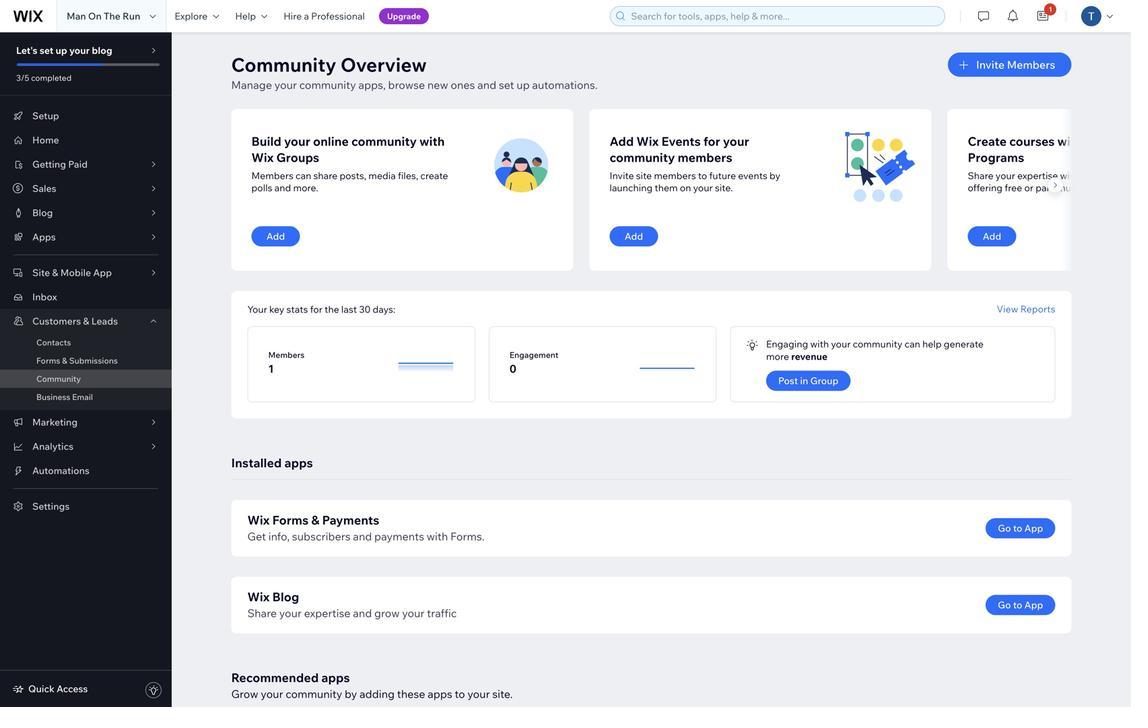 Task type: locate. For each thing, give the bounding box(es) containing it.
installed apps
[[231, 455, 313, 470]]

& down contacts on the left top of the page
[[62, 356, 67, 366]]

1 horizontal spatial blog
[[272, 589, 299, 604]]

1 horizontal spatial set
[[499, 78, 514, 92]]

community for community overview manage your community apps, browse new ones and set up automations.
[[231, 53, 336, 76]]

upgrade button
[[379, 8, 429, 24]]

for right events
[[704, 134, 720, 149]]

customers & leads
[[32, 315, 118, 327]]

add for create courses with wix onli
[[983, 230, 1002, 242]]

analytics button
[[0, 434, 172, 459]]

wix down get
[[247, 589, 270, 604]]

with inside wix forms & payments get info, subscribers and payments with forms.
[[427, 530, 448, 543]]

up
[[56, 44, 67, 56], [517, 78, 530, 92]]

1 go to app from the top
[[998, 522, 1043, 534]]

by inside the recommended apps grow your community by adding these apps to your site.
[[345, 687, 357, 701]]

0 vertical spatial by
[[770, 170, 781, 181]]

2 go from the top
[[998, 599, 1011, 611]]

add button for community
[[610, 226, 658, 246]]

0 horizontal spatial share
[[247, 606, 277, 620]]

30
[[359, 303, 371, 315]]

set right the ones
[[499, 78, 514, 92]]

Search for tools, apps, help & more... field
[[627, 7, 941, 26]]

1 vertical spatial set
[[499, 78, 514, 92]]

and right "polls"
[[275, 182, 291, 194]]

with right courses
[[1058, 134, 1083, 149]]

build
[[252, 134, 281, 149]]

forms inside the 'forms & submissions' link
[[36, 356, 60, 366]]

wix left events
[[637, 134, 659, 149]]

1 vertical spatial community
[[36, 374, 81, 384]]

up inside community overview manage your community apps, browse new ones and set up automations.
[[517, 78, 530, 92]]

site & mobile app button
[[0, 261, 172, 285]]

1 button
[[1028, 0, 1058, 32]]

for inside add wix events for your community members invite site members to future events by launching them on your site.
[[704, 134, 720, 149]]

blog down info,
[[272, 589, 299, 604]]

0 vertical spatial members
[[1007, 58, 1056, 71]]

0 vertical spatial 1
[[1049, 5, 1052, 13]]

up up completed
[[56, 44, 67, 56]]

run
[[123, 10, 140, 22]]

and inside wix blog share your expertise and grow your traffic
[[353, 606, 372, 620]]

1 vertical spatial 1
[[268, 362, 274, 375]]

0 horizontal spatial blog
[[32, 207, 53, 219]]

can left help
[[905, 338, 920, 350]]

payments
[[374, 530, 424, 543]]

community inside community overview manage your community apps, browse new ones and set up automations.
[[299, 78, 356, 92]]

1 horizontal spatial apps
[[321, 670, 350, 685]]

create courses with wix onli share your expertise with a wide audie
[[968, 134, 1131, 194]]

and
[[478, 78, 496, 92], [275, 182, 291, 194], [353, 530, 372, 543], [353, 606, 372, 620]]

reports
[[1021, 303, 1056, 315]]

1 horizontal spatial forms
[[272, 512, 309, 528]]

2 go to app from the top
[[998, 599, 1043, 611]]

community left apps,
[[299, 78, 356, 92]]

site. inside the recommended apps grow your community by adding these apps to your site.
[[492, 687, 513, 701]]

1 horizontal spatial site.
[[715, 182, 733, 194]]

0 horizontal spatial add button
[[252, 226, 300, 246]]

a inside create courses with wix onli share your expertise with a wide audie
[[1081, 170, 1086, 181]]

help button
[[227, 0, 276, 32]]

and down the payments
[[353, 530, 372, 543]]

community up 'site'
[[610, 150, 675, 165]]

share down create
[[968, 170, 994, 181]]

1 go from the top
[[998, 522, 1011, 534]]

0 vertical spatial go to app button
[[986, 518, 1056, 538]]

1 vertical spatial members
[[252, 170, 294, 181]]

can inside build your online community with wix groups members can share posts, media files, create polls and more.
[[296, 170, 311, 181]]

& up subscribers
[[311, 512, 320, 528]]

add button
[[252, 226, 300, 246], [610, 226, 658, 246], [968, 226, 1016, 246]]

share inside create courses with wix onli share your expertise with a wide audie
[[968, 170, 994, 181]]

0 horizontal spatial by
[[345, 687, 357, 701]]

1 horizontal spatial share
[[968, 170, 994, 181]]

and left grow
[[353, 606, 372, 620]]

1 vertical spatial expertise
[[304, 606, 351, 620]]

set inside sidebar element
[[40, 44, 53, 56]]

1 horizontal spatial up
[[517, 78, 530, 92]]

up left automations.
[[517, 78, 530, 92]]

getting paid
[[32, 158, 88, 170]]

wix down build
[[252, 150, 274, 165]]

with up revenue
[[810, 338, 829, 350]]

go to app button for payments
[[986, 518, 1056, 538]]

invite inside add wix events for your community members invite site members to future events by launching them on your site.
[[610, 170, 634, 181]]

site. inside add wix events for your community members invite site members to future events by launching them on your site.
[[715, 182, 733, 194]]

go to app for payments
[[998, 522, 1043, 534]]

community up the manage on the top of page
[[231, 53, 336, 76]]

your
[[247, 303, 267, 315]]

set right let's
[[40, 44, 53, 56]]

1 horizontal spatial invite
[[976, 58, 1005, 71]]

community up business
[[36, 374, 81, 384]]

0 horizontal spatial a
[[304, 10, 309, 22]]

0 horizontal spatial can
[[296, 170, 311, 181]]

app for wix forms & payments
[[1025, 522, 1043, 534]]

and right the ones
[[478, 78, 496, 92]]

0
[[510, 362, 517, 375]]

quick access
[[28, 683, 88, 695]]

&
[[52, 267, 58, 278], [83, 315, 89, 327], [62, 356, 67, 366], [311, 512, 320, 528]]

a left wide
[[1081, 170, 1086, 181]]

1 vertical spatial go to app
[[998, 599, 1043, 611]]

a right 'hire'
[[304, 10, 309, 22]]

generate
[[944, 338, 984, 350]]

0 horizontal spatial for
[[310, 303, 323, 315]]

0 horizontal spatial community
[[36, 374, 81, 384]]

2 go to app button from the top
[[986, 595, 1056, 615]]

1 vertical spatial site.
[[492, 687, 513, 701]]

2 horizontal spatial apps
[[428, 687, 452, 701]]

3 add button from the left
[[968, 226, 1016, 246]]

1 vertical spatial apps
[[321, 670, 350, 685]]

members down key
[[268, 350, 305, 360]]

1 horizontal spatial community
[[231, 53, 336, 76]]

2 horizontal spatial add button
[[968, 226, 1016, 246]]

settings link
[[0, 494, 172, 519]]

community overview manage your community apps, browse new ones and set up automations.
[[231, 53, 598, 92]]

1 horizontal spatial a
[[1081, 170, 1086, 181]]

by left the adding
[[345, 687, 357, 701]]

traffic
[[427, 606, 457, 620]]

0 vertical spatial app
[[93, 267, 112, 278]]

0 vertical spatial blog
[[32, 207, 53, 219]]

0 vertical spatial expertise
[[1018, 170, 1058, 181]]

apps for recommended
[[321, 670, 350, 685]]

& for forms
[[62, 356, 67, 366]]

1 vertical spatial blog
[[272, 589, 299, 604]]

invite members button
[[948, 53, 1072, 77]]

ones
[[451, 78, 475, 92]]

days:
[[373, 303, 395, 315]]

wix up get
[[247, 512, 270, 528]]

0 vertical spatial go
[[998, 522, 1011, 534]]

share inside wix blog share your expertise and grow your traffic
[[247, 606, 277, 620]]

a
[[304, 10, 309, 22], [1081, 170, 1086, 181]]

1 vertical spatial can
[[905, 338, 920, 350]]

to inside add wix events for your community members invite site members to future events by launching them on your site.
[[698, 170, 707, 181]]

on
[[680, 182, 691, 194]]

& left leads
[[83, 315, 89, 327]]

wix inside create courses with wix onli share your expertise with a wide audie
[[1086, 134, 1108, 149]]

1 down key
[[268, 362, 274, 375]]

0 vertical spatial forms
[[36, 356, 60, 366]]

forms down contacts on the left top of the page
[[36, 356, 60, 366]]

overview
[[341, 53, 427, 76]]

by right events
[[770, 170, 781, 181]]

1 vertical spatial forms
[[272, 512, 309, 528]]

settings
[[32, 500, 70, 512]]

1 vertical spatial invite
[[610, 170, 634, 181]]

post
[[778, 375, 798, 387]]

can
[[296, 170, 311, 181], [905, 338, 920, 350]]

for
[[704, 134, 720, 149], [310, 303, 323, 315]]

community inside engaging with your community can help generate more
[[853, 338, 903, 350]]

1 vertical spatial up
[[517, 78, 530, 92]]

inbox link
[[0, 285, 172, 309]]

by inside add wix events for your community members invite site members to future events by launching them on your site.
[[770, 170, 781, 181]]

go to app button for your
[[986, 595, 1056, 615]]

1 horizontal spatial 1
[[1049, 5, 1052, 13]]

members up "polls"
[[252, 170, 294, 181]]

business email link
[[0, 388, 172, 406]]

1 add button from the left
[[252, 226, 300, 246]]

1 horizontal spatial add button
[[610, 226, 658, 246]]

new
[[428, 78, 448, 92]]

1 vertical spatial go
[[998, 599, 1011, 611]]

wix inside build your online community with wix groups members can share posts, media files, create polls and more.
[[252, 150, 274, 165]]

expertise left grow
[[304, 606, 351, 620]]

leads
[[91, 315, 118, 327]]

1 vertical spatial for
[[310, 303, 323, 315]]

future
[[709, 170, 736, 181]]

recommended
[[231, 670, 319, 685]]

apps right 'recommended'
[[321, 670, 350, 685]]

0 vertical spatial community
[[231, 53, 336, 76]]

1 horizontal spatial for
[[704, 134, 720, 149]]

0 horizontal spatial set
[[40, 44, 53, 56]]

go for payments
[[998, 522, 1011, 534]]

expertise inside wix blog share your expertise and grow your traffic
[[304, 606, 351, 620]]

2 vertical spatial app
[[1025, 599, 1043, 611]]

files,
[[398, 170, 418, 181]]

0 horizontal spatial invite
[[610, 170, 634, 181]]

0 vertical spatial apps
[[285, 455, 313, 470]]

invite
[[976, 58, 1005, 71], [610, 170, 634, 181]]

blog up apps
[[32, 207, 53, 219]]

invite inside button
[[976, 58, 1005, 71]]

with left forms.
[[427, 530, 448, 543]]

1 vertical spatial a
[[1081, 170, 1086, 181]]

grow
[[374, 606, 400, 620]]

0 horizontal spatial forms
[[36, 356, 60, 366]]

app inside dropdown button
[[93, 267, 112, 278]]

with up create
[[420, 134, 445, 149]]

1
[[1049, 5, 1052, 13], [268, 362, 274, 375]]

1 vertical spatial share
[[247, 606, 277, 620]]

1 horizontal spatial by
[[770, 170, 781, 181]]

forms
[[36, 356, 60, 366], [272, 512, 309, 528]]

1 vertical spatial app
[[1025, 522, 1043, 534]]

community
[[299, 78, 356, 92], [352, 134, 417, 149], [610, 150, 675, 165], [853, 338, 903, 350], [286, 687, 342, 701]]

& for customers
[[83, 315, 89, 327]]

community down 'recommended'
[[286, 687, 342, 701]]

1 go to app button from the top
[[986, 518, 1056, 538]]

add inside add wix events for your community members invite site members to future events by launching them on your site.
[[610, 134, 634, 149]]

view
[[997, 303, 1018, 315]]

site.
[[715, 182, 733, 194], [492, 687, 513, 701]]

0 horizontal spatial 1
[[268, 362, 274, 375]]

2 add button from the left
[[610, 226, 658, 246]]

analytics
[[32, 440, 74, 452]]

apps right installed
[[285, 455, 313, 470]]

0 vertical spatial up
[[56, 44, 67, 56]]

members up them
[[654, 170, 696, 181]]

members down 1 button at the top right of page
[[1007, 58, 1056, 71]]

1 vertical spatial by
[[345, 687, 357, 701]]

apps right these on the left bottom
[[428, 687, 452, 701]]

for left the
[[310, 303, 323, 315]]

1 vertical spatial go to app button
[[986, 595, 1056, 615]]

0 horizontal spatial expertise
[[304, 606, 351, 620]]

0 vertical spatial share
[[968, 170, 994, 181]]

professional
[[311, 10, 365, 22]]

0 horizontal spatial up
[[56, 44, 67, 56]]

can up 'more.'
[[296, 170, 311, 181]]

build your online community with wix groups members can share posts, media files, create polls and more.
[[252, 134, 448, 194]]

adding
[[360, 687, 395, 701]]

community inside community overview manage your community apps, browse new ones and set up automations.
[[231, 53, 336, 76]]

0 horizontal spatial site.
[[492, 687, 513, 701]]

community inside the recommended apps grow your community by adding these apps to your site.
[[286, 687, 342, 701]]

members up future
[[678, 150, 732, 165]]

0 vertical spatial set
[[40, 44, 53, 56]]

0 vertical spatial go to app
[[998, 522, 1043, 534]]

forms up info,
[[272, 512, 309, 528]]

& right site
[[52, 267, 58, 278]]

0 vertical spatial for
[[704, 134, 720, 149]]

forms inside wix forms & payments get info, subscribers and payments with forms.
[[272, 512, 309, 528]]

& for site
[[52, 267, 58, 278]]

engaging
[[766, 338, 808, 350]]

0 vertical spatial can
[[296, 170, 311, 181]]

blog inside dropdown button
[[32, 207, 53, 219]]

expertise down courses
[[1018, 170, 1058, 181]]

customers & leads button
[[0, 309, 172, 333]]

wix left onli
[[1086, 134, 1108, 149]]

wix inside wix blog share your expertise and grow your traffic
[[247, 589, 270, 604]]

community inside sidebar element
[[36, 374, 81, 384]]

hire a professional
[[284, 10, 365, 22]]

0 vertical spatial site.
[[715, 182, 733, 194]]

share up 'recommended'
[[247, 606, 277, 620]]

polls
[[252, 182, 272, 194]]

apps
[[32, 231, 56, 243]]

1 horizontal spatial expertise
[[1018, 170, 1058, 181]]

expertise inside create courses with wix onli share your expertise with a wide audie
[[1018, 170, 1058, 181]]

0 horizontal spatial apps
[[285, 455, 313, 470]]

site
[[636, 170, 652, 181]]

community inside add wix events for your community members invite site members to future events by launching them on your site.
[[610, 150, 675, 165]]

list
[[231, 109, 1131, 271]]

members
[[678, 150, 732, 165], [654, 170, 696, 181]]

wix blog share your expertise and grow your traffic
[[247, 589, 457, 620]]

1 horizontal spatial can
[[905, 338, 920, 350]]

community up media
[[352, 134, 417, 149]]

blog
[[92, 44, 112, 56]]

courses
[[1010, 134, 1055, 149]]

0 vertical spatial invite
[[976, 58, 1005, 71]]

payments
[[322, 512, 379, 528]]

with inside build your online community with wix groups members can share posts, media files, create polls and more.
[[420, 134, 445, 149]]

1 up "invite members"
[[1049, 5, 1052, 13]]

community left help
[[853, 338, 903, 350]]

more.
[[293, 182, 318, 194]]



Task type: describe. For each thing, give the bounding box(es) containing it.
the
[[104, 10, 120, 22]]

engaging with your community can help generate more
[[766, 338, 984, 362]]

your inside create courses with wix onli share your expertise with a wide audie
[[996, 170, 1015, 181]]

get
[[247, 530, 266, 543]]

create
[[420, 170, 448, 181]]

view reports link
[[997, 303, 1056, 315]]

wix inside wix forms & payments get info, subscribers and payments with forms.
[[247, 512, 270, 528]]

business email
[[36, 392, 93, 402]]

them
[[655, 182, 678, 194]]

add button for share
[[968, 226, 1016, 246]]

marketing
[[32, 416, 78, 428]]

wide
[[1088, 170, 1109, 181]]

let's
[[16, 44, 37, 56]]

launching
[[610, 182, 653, 194]]

grow
[[231, 687, 258, 701]]

group
[[811, 375, 839, 387]]

and inside build your online community with wix groups members can share posts, media files, create polls and more.
[[275, 182, 291, 194]]

automations
[[32, 465, 90, 476]]

in
[[800, 375, 808, 387]]

home
[[32, 134, 59, 146]]

setup
[[32, 110, 59, 122]]

man on the run
[[67, 10, 140, 22]]

share
[[313, 170, 338, 181]]

blog inside wix blog share your expertise and grow your traffic
[[272, 589, 299, 604]]

up inside sidebar element
[[56, 44, 67, 56]]

your inside community overview manage your community apps, browse new ones and set up automations.
[[275, 78, 297, 92]]

key
[[269, 303, 284, 315]]

sidebar element
[[0, 32, 172, 707]]

more
[[766, 351, 789, 362]]

your inside engaging with your community can help generate more
[[831, 338, 851, 350]]

3/5
[[16, 73, 29, 83]]

hire a professional link
[[276, 0, 373, 32]]

getting paid button
[[0, 152, 172, 176]]

& inside wix forms & payments get info, subscribers and payments with forms.
[[311, 512, 320, 528]]

app for wix blog
[[1025, 599, 1043, 611]]

add for build your online community with wix groups
[[267, 230, 285, 242]]

and inside wix forms & payments get info, subscribers and payments with forms.
[[353, 530, 372, 543]]

invite members
[[976, 58, 1056, 71]]

set inside community overview manage your community apps, browse new ones and set up automations.
[[499, 78, 514, 92]]

posts,
[[340, 170, 366, 181]]

media
[[369, 170, 396, 181]]

explore
[[175, 10, 208, 22]]

mobile
[[60, 267, 91, 278]]

add for add wix events for your community members
[[625, 230, 643, 242]]

go for your
[[998, 599, 1011, 611]]

post in group button
[[766, 371, 851, 391]]

inbox
[[32, 291, 57, 303]]

setup link
[[0, 104, 172, 128]]

go to app for your
[[998, 599, 1043, 611]]

sales
[[32, 182, 56, 194]]

view reports
[[997, 303, 1056, 315]]

events
[[662, 134, 701, 149]]

events
[[738, 170, 768, 181]]

recommended apps grow your community by adding these apps to your site.
[[231, 670, 513, 701]]

1 inside button
[[1049, 5, 1052, 13]]

site
[[32, 267, 50, 278]]

audie
[[1111, 170, 1131, 181]]

browse
[[388, 78, 425, 92]]

submissions
[[69, 356, 118, 366]]

contacts
[[36, 337, 71, 347]]

stats
[[287, 303, 308, 315]]

and inside community overview manage your community apps, browse new ones and set up automations.
[[478, 78, 496, 92]]

on
[[88, 10, 102, 22]]

members inside button
[[1007, 58, 1056, 71]]

1 vertical spatial members
[[654, 170, 696, 181]]

post in group
[[778, 375, 839, 387]]

members inside build your online community with wix groups members can share posts, media files, create polls and more.
[[252, 170, 294, 181]]

completed
[[31, 73, 72, 83]]

wix inside add wix events for your community members invite site members to future events by launching them on your site.
[[637, 134, 659, 149]]

create
[[968, 134, 1007, 149]]

email
[[72, 392, 93, 402]]

wix forms & payments get info, subscribers and payments with forms.
[[247, 512, 485, 543]]

last
[[341, 303, 357, 315]]

getting
[[32, 158, 66, 170]]

2 vertical spatial members
[[268, 350, 305, 360]]

forms & submissions
[[36, 356, 118, 366]]

subscribers
[[292, 530, 351, 543]]

man
[[67, 10, 86, 22]]

access
[[57, 683, 88, 695]]

hire
[[284, 10, 302, 22]]

paid
[[68, 158, 88, 170]]

home link
[[0, 128, 172, 152]]

info,
[[268, 530, 290, 543]]

business
[[36, 392, 70, 402]]

with left wide
[[1060, 170, 1079, 181]]

let's set up your blog
[[16, 44, 112, 56]]

onli
[[1111, 134, 1131, 149]]

for for the
[[310, 303, 323, 315]]

list containing build your online community with wix groups
[[231, 109, 1131, 271]]

add wix events for your community members invite site members to future events by launching them on your site.
[[610, 134, 781, 194]]

help
[[235, 10, 256, 22]]

forms.
[[451, 530, 485, 543]]

community for community
[[36, 374, 81, 384]]

online
[[313, 134, 349, 149]]

add button for wix
[[252, 226, 300, 246]]

with inside engaging with your community can help generate more
[[810, 338, 829, 350]]

sales button
[[0, 176, 172, 201]]

community inside build your online community with wix groups members can share posts, media files, create polls and more.
[[352, 134, 417, 149]]

2 vertical spatial apps
[[428, 687, 452, 701]]

help
[[923, 338, 942, 350]]

3/5 completed
[[16, 73, 72, 83]]

your key stats for the last 30 days:
[[247, 303, 395, 315]]

to inside the recommended apps grow your community by adding these apps to your site.
[[455, 687, 465, 701]]

0 vertical spatial members
[[678, 150, 732, 165]]

for for your
[[704, 134, 720, 149]]

engagement
[[510, 350, 559, 360]]

blog button
[[0, 201, 172, 225]]

marketing button
[[0, 410, 172, 434]]

site & mobile app
[[32, 267, 112, 278]]

0 vertical spatial a
[[304, 10, 309, 22]]

your inside build your online community with wix groups members can share posts, media files, create polls and more.
[[284, 134, 310, 149]]

customers
[[32, 315, 81, 327]]

your inside sidebar element
[[69, 44, 90, 56]]

can inside engaging with your community can help generate more
[[905, 338, 920, 350]]

quick access button
[[12, 683, 88, 695]]

apps for installed
[[285, 455, 313, 470]]



Task type: vqa. For each thing, say whether or not it's contained in the screenshot.
Run
yes



